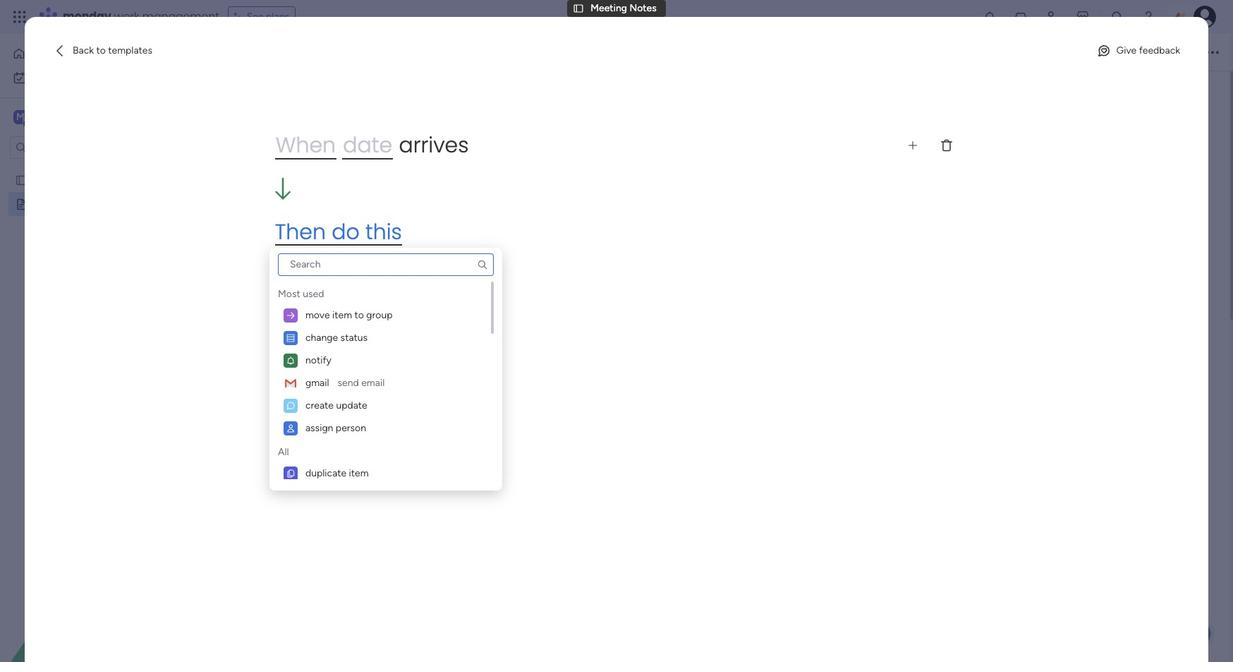 Task type: vqa. For each thing, say whether or not it's contained in the screenshot.
current to the bottom
yes



Task type: locate. For each thing, give the bounding box(es) containing it.
feedback
[[1140, 44, 1181, 56], [724, 482, 771, 495]]

1 vertical spatial on
[[684, 482, 697, 495]]

person
[[336, 422, 366, 434]]

see plans button
[[228, 6, 296, 28]]

duplicate
[[306, 467, 347, 479]]

concepts
[[660, 376, 707, 390]]

of up user in the right bottom of the page
[[692, 461, 703, 474]]

option icon image inside assign person element
[[286, 423, 296, 433]]

duplicate item element
[[278, 462, 491, 485]]

review down notes:
[[469, 440, 505, 453]]

a
[[581, 503, 587, 517]]

website up analytics
[[765, 461, 805, 474]]

give feedback link
[[1092, 39, 1186, 62]]

option icon image for notify
[[286, 356, 296, 366]]

meeting notes inside list box
[[33, 198, 99, 210]]

item right the duplicate
[[349, 467, 369, 479]]

design
[[623, 376, 657, 390]]

based
[[651, 482, 682, 495]]

1 vertical spatial item
[[349, 467, 369, 479]]

0 vertical spatial 2 image
[[468, 487, 472, 491]]

option icon image left notify on the bottom left
[[286, 356, 296, 366]]

for for improvement
[[564, 482, 578, 495]]

website:
[[563, 440, 607, 453]]

for
[[647, 355, 662, 368], [582, 376, 597, 390], [564, 482, 578, 495]]

0 horizontal spatial feedback
[[724, 482, 771, 495]]

item for duplicate
[[349, 467, 369, 479]]

item
[[332, 309, 352, 321], [349, 467, 369, 479]]

option icon image inside duplicate item element
[[286, 469, 296, 478]]

update feed image
[[1014, 10, 1028, 24]]

arrives
[[399, 130, 469, 160]]

create automation
[[286, 288, 381, 302]]

list box containing most used
[[275, 253, 497, 485]]

move
[[306, 309, 330, 321]]

0 horizontal spatial for
[[564, 482, 578, 495]]

1 horizontal spatial on
[[684, 482, 697, 495]]

the up user in the right bottom of the page
[[706, 461, 723, 474]]

current
[[521, 334, 558, 347], [725, 461, 762, 474]]

monday marketplace image
[[1076, 10, 1090, 24]]

item for move
[[332, 309, 352, 321]]

user
[[700, 482, 721, 495]]

2 vertical spatial for
[[564, 482, 578, 495]]

workspace
[[60, 110, 116, 124]]

areas
[[534, 482, 561, 495]]

option icon image up all row
[[286, 423, 296, 433]]

and down 'session'
[[549, 397, 568, 411]]

to right back
[[96, 44, 106, 56]]

tree grid containing most used
[[278, 282, 494, 485]]

1 vertical spatial for
[[582, 376, 597, 390]]

option icon image inside notify element
[[286, 356, 296, 366]]

current up 'goals' at left
[[521, 334, 558, 347]]

feedback inside button
[[1140, 44, 1181, 56]]

to left group
[[355, 309, 364, 321]]

back
[[73, 44, 94, 56]]

notify
[[306, 354, 332, 366]]

None search field
[[278, 253, 494, 276]]

notes inside list box
[[72, 198, 99, 210]]

to right audit
[[710, 503, 721, 517]]

new
[[599, 376, 620, 390]]

create
[[286, 288, 321, 302]]

main
[[32, 110, 57, 124]]

1 vertical spatial feedback
[[724, 482, 771, 495]]

3 2 image from the top
[[468, 551, 472, 555]]

meeting notes list box
[[0, 165, 180, 406]]

1 vertical spatial current
[[725, 461, 762, 474]]

Search for content search field
[[278, 253, 494, 276]]

list box
[[275, 253, 497, 485]]

create
[[306, 399, 334, 411]]

website
[[561, 334, 601, 347], [765, 461, 805, 474]]

0 horizontal spatial on
[[525, 355, 538, 368]]

move item to group element
[[278, 304, 491, 327]]

0 vertical spatial for
[[647, 355, 662, 368]]

option icon image
[[286, 310, 296, 320], [286, 333, 296, 343], [286, 356, 296, 366], [284, 376, 298, 390], [286, 401, 296, 411], [286, 423, 296, 433], [286, 469, 296, 478]]

and up brainstorming session for new design concepts
[[571, 355, 589, 368]]

on left user in the right bottom of the page
[[684, 482, 697, 495]]

date: [insert date]
[[435, 270, 531, 284]]

option icon image left change
[[286, 333, 296, 343]]

identified areas for improvement based on user feedback and analytics data.
[[483, 482, 868, 495]]

1 horizontal spatial for
[[582, 376, 597, 390]]

discussed the strengths and weaknesses of the current website design.
[[483, 461, 843, 474]]

on down review of current website
[[525, 355, 538, 368]]

change status
[[306, 332, 368, 344]]

attendees: [list of attendees]
[[435, 291, 588, 305]]

assign person element
[[278, 417, 491, 440]]

option
[[0, 167, 180, 170]]

to inside move item to group element
[[355, 309, 364, 321]]

0 vertical spatial on
[[525, 355, 538, 368]]

analytics
[[796, 482, 840, 495]]

and up improvement
[[607, 461, 626, 474]]

for left new
[[582, 376, 597, 390]]

select product image
[[13, 10, 27, 24]]

relevance
[[779, 503, 828, 517]]

to
[[96, 44, 106, 56], [355, 309, 364, 321], [523, 503, 533, 517], [710, 503, 721, 517]]

workspace selection element
[[13, 109, 118, 127]]

email
[[362, 377, 385, 389]]

2 horizontal spatial for
[[647, 355, 662, 368]]

tree grid
[[278, 282, 494, 485]]

0 vertical spatial review
[[469, 334, 505, 347]]

public board image
[[15, 173, 28, 186], [15, 197, 28, 210]]

objectives
[[592, 355, 645, 368]]

0 vertical spatial public board image
[[15, 173, 28, 186]]

1 vertical spatial 2 image
[[468, 608, 472, 613]]

assign
[[306, 422, 333, 434]]

review for review of current website
[[469, 334, 505, 347]]

date:
[[435, 270, 463, 284]]

most used row
[[278, 282, 324, 301]]

assigning tasks and responsibilities
[[469, 397, 646, 411]]

current up assess
[[725, 461, 762, 474]]

item down create automation
[[332, 309, 352, 321]]

0 horizontal spatial current
[[521, 334, 558, 347]]

1 public board image from the top
[[15, 173, 28, 186]]

2 review from the top
[[469, 440, 505, 453]]

review
[[469, 334, 505, 347], [469, 440, 505, 453]]

do
[[332, 217, 360, 247]]

option icon image inside create update element
[[286, 401, 296, 411]]

notes
[[630, 2, 657, 14], [543, 121, 616, 157], [72, 198, 99, 210], [524, 231, 586, 258]]

1 vertical spatial public board image
[[15, 197, 28, 210]]

option icon image inside change status element
[[286, 333, 296, 343]]

search everything image
[[1111, 10, 1125, 24]]

give feedback button
[[1092, 39, 1186, 62]]

attendees]
[[531, 291, 588, 305]]

for for new
[[582, 376, 597, 390]]

agreed to conduct a thorough content audit to assess the relevance and quality of existing content.
[[483, 503, 986, 517]]

lottie animation image
[[0, 519, 180, 662]]

kendall parks image
[[1194, 6, 1217, 28]]

option icon image down most
[[286, 310, 296, 320]]

invite members image
[[1045, 10, 1059, 24]]

notify element
[[278, 349, 491, 372]]

0 vertical spatial item
[[332, 309, 352, 321]]

0 vertical spatial website
[[561, 334, 601, 347]]

of
[[518, 291, 528, 305], [508, 334, 519, 347], [508, 440, 519, 453], [692, 461, 703, 474], [889, 503, 899, 517]]

option icon image for move item to group
[[286, 310, 296, 320]]

to right agreed at the left
[[523, 503, 533, 517]]

send email
[[338, 377, 385, 389]]

data.
[[843, 482, 868, 495]]

meeting inside list box
[[33, 198, 70, 210]]

discussed
[[483, 461, 534, 474]]

website up discussion on goals and objectives for the redesign
[[561, 334, 601, 347]]

move item to group
[[306, 309, 393, 321]]

strengths
[[556, 461, 605, 474]]

option icon image inside move item to group element
[[286, 310, 296, 320]]

for down strengths
[[564, 482, 578, 495]]

2 image
[[468, 487, 472, 491], [468, 608, 472, 613]]

2 image
[[468, 466, 472, 470], [468, 508, 472, 512], [468, 551, 472, 555], [468, 587, 472, 591]]

1 horizontal spatial feedback
[[1140, 44, 1181, 56]]

share
[[1161, 46, 1186, 58]]

the right assess
[[760, 503, 776, 517]]

review up discussion on the left bottom of page
[[469, 334, 505, 347]]

change status element
[[278, 327, 491, 349]]

monday work management
[[63, 8, 219, 25]]

m
[[16, 111, 25, 123]]

the up concepts
[[665, 355, 681, 368]]

tasks
[[521, 397, 547, 411]]

4 2 image from the top
[[468, 587, 472, 591]]

meeting notes
[[591, 2, 657, 14], [433, 121, 616, 157], [33, 198, 99, 210], [435, 231, 586, 258]]

gmail
[[306, 377, 329, 389]]

home
[[31, 47, 58, 59]]

and down data.
[[830, 503, 849, 517]]

1 vertical spatial website
[[765, 461, 805, 474]]

see plans
[[247, 11, 289, 23]]

automation
[[323, 288, 381, 302]]

option icon image down all
[[286, 469, 296, 478]]

back to templates button
[[47, 39, 158, 62]]

1 review from the top
[[469, 334, 505, 347]]

meeting notes inside meeting notes field
[[433, 121, 616, 157]]

for up design
[[647, 355, 662, 368]]

option icon image left "create"
[[286, 401, 296, 411]]

and
[[571, 355, 589, 368], [549, 397, 568, 411], [607, 461, 626, 474], [774, 482, 793, 495], [830, 503, 849, 517]]

1 vertical spatial review
[[469, 440, 505, 453]]

used
[[303, 288, 324, 300]]

plans
[[266, 11, 289, 23]]

1 horizontal spatial current
[[725, 461, 762, 474]]

[list
[[493, 291, 515, 305]]

of up discussed
[[508, 440, 519, 453]]

option icon image left "gmail"
[[284, 376, 298, 390]]

0 vertical spatial feedback
[[1140, 44, 1181, 56]]

assign person
[[306, 422, 366, 434]]

lottie animation element
[[0, 519, 180, 662]]



Task type: describe. For each thing, give the bounding box(es) containing it.
of right 'quality' at the right bottom of the page
[[889, 503, 899, 517]]

content.
[[944, 503, 986, 517]]

2 2 image from the top
[[468, 508, 472, 512]]

conduct
[[536, 503, 578, 517]]

give
[[1117, 44, 1137, 56]]

design.
[[807, 461, 843, 474]]

templates
[[108, 44, 152, 56]]

send email element
[[278, 372, 491, 394]]

the up areas
[[537, 461, 554, 474]]

assess
[[724, 503, 757, 517]]

see
[[247, 11, 264, 23]]

discussion
[[469, 355, 523, 368]]

home option
[[8, 42, 172, 65]]

2 2 image from the top
[[468, 608, 472, 613]]

when
[[276, 130, 336, 160]]

agreed
[[483, 503, 520, 517]]

change
[[306, 332, 338, 344]]

search image
[[477, 259, 488, 270]]

quality
[[852, 503, 886, 517]]

attendees:
[[435, 291, 490, 305]]

workspace image
[[13, 109, 28, 125]]

brainstorming
[[469, 376, 539, 390]]

option icon image for assign person
[[286, 423, 296, 433]]

current
[[521, 440, 560, 453]]

home link
[[8, 42, 172, 65]]

date
[[343, 130, 393, 160]]

notes:
[[479, 419, 513, 432]]

all row
[[278, 440, 289, 459]]

update
[[336, 399, 368, 411]]

1 2 image from the top
[[468, 466, 472, 470]]

notes inside field
[[543, 121, 616, 157]]

meeting notes:
[[435, 419, 513, 432]]

existing
[[902, 503, 941, 517]]

main workspace
[[32, 110, 116, 124]]

create automation button
[[275, 281, 393, 309]]

option icon image inside send email element
[[284, 376, 298, 390]]

0 horizontal spatial website
[[561, 334, 601, 347]]

v2 ellipsis image
[[1207, 43, 1220, 61]]

redesign
[[684, 355, 728, 368]]

option icon image for duplicate item
[[286, 469, 296, 478]]

responsibilities
[[571, 397, 646, 411]]

session
[[542, 376, 579, 390]]

then
[[275, 217, 326, 247]]

status
[[341, 332, 368, 344]]

management
[[142, 8, 219, 25]]

meeting inside field
[[433, 121, 538, 157]]

give feedback
[[1117, 44, 1181, 56]]

improvement
[[581, 482, 648, 495]]

review of current website
[[469, 334, 601, 347]]

review of current website:
[[469, 440, 607, 453]]

to inside 'back to templates' button
[[96, 44, 106, 56]]

option icon image for create update
[[286, 401, 296, 411]]

assigning
[[469, 397, 518, 411]]

audit
[[682, 503, 707, 517]]

this
[[366, 217, 402, 247]]

review for review of current website:
[[469, 440, 505, 453]]

most used
[[278, 288, 324, 300]]

and up relevance
[[774, 482, 793, 495]]

of right [list
[[518, 291, 528, 305]]

create update element
[[278, 394, 491, 417]]

help image
[[1142, 10, 1156, 24]]

1 horizontal spatial website
[[765, 461, 805, 474]]

0 vertical spatial current
[[521, 334, 558, 347]]

group
[[367, 309, 393, 321]]

discussion on goals and objectives for the redesign
[[469, 355, 728, 368]]

back to templates
[[73, 44, 152, 56]]

content
[[639, 503, 679, 517]]

of up discussion on the left bottom of page
[[508, 334, 519, 347]]

thorough
[[590, 503, 636, 517]]

share button
[[1135, 41, 1193, 63]]

create update
[[306, 399, 368, 411]]

2 public board image from the top
[[15, 197, 28, 210]]

1 2 image from the top
[[468, 487, 472, 491]]

Meeting Notes field
[[430, 121, 620, 157]]

date arrives
[[343, 130, 469, 160]]

work
[[114, 8, 139, 25]]

notifications image
[[983, 10, 997, 24]]

monday
[[63, 8, 111, 25]]

then do this
[[275, 217, 402, 247]]

[insert
[[465, 270, 499, 284]]

option icon image for change status
[[286, 333, 296, 343]]

send
[[338, 377, 359, 389]]



